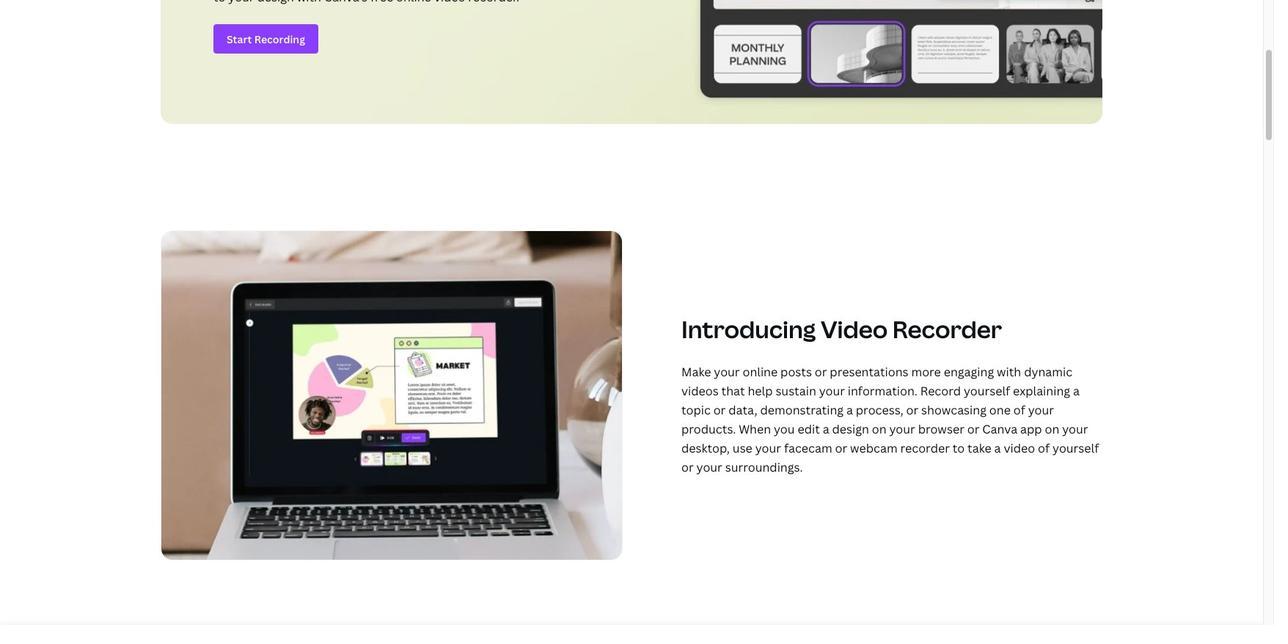 Task type: describe. For each thing, give the bounding box(es) containing it.
1 on from the left
[[872, 421, 887, 437]]

canva
[[983, 421, 1018, 437]]

or right the process,
[[906, 402, 919, 418]]

0 vertical spatial of
[[1014, 402, 1026, 418]]

online
[[743, 364, 778, 380]]

video
[[821, 313, 888, 345]]

design
[[832, 421, 869, 437]]

with
[[997, 364, 1021, 380]]

introducing
[[682, 313, 816, 345]]

topic
[[682, 402, 711, 418]]

engaging
[[944, 364, 994, 380]]

a up design
[[847, 402, 853, 418]]

explaining
[[1013, 383, 1071, 399]]

or down desktop,
[[682, 459, 694, 475]]

online video recorder feature card 1 image
[[161, 230, 623, 561]]

1 horizontal spatial of
[[1038, 440, 1050, 456]]

data,
[[729, 402, 758, 418]]

sustain
[[776, 383, 816, 399]]

2 on from the left
[[1045, 421, 1060, 437]]

your right app
[[1062, 421, 1088, 437]]

your down desktop,
[[697, 459, 723, 475]]

or right "posts"
[[815, 364, 827, 380]]

demonstrating
[[760, 402, 844, 418]]

one
[[990, 402, 1011, 418]]

recorder
[[901, 440, 950, 456]]

browser
[[918, 421, 965, 437]]

a right take
[[995, 440, 1001, 456]]

to
[[953, 440, 965, 456]]

you
[[774, 421, 795, 437]]



Task type: locate. For each thing, give the bounding box(es) containing it.
of down app
[[1038, 440, 1050, 456]]

1 vertical spatial of
[[1038, 440, 1050, 456]]

edit
[[798, 421, 820, 437]]

0 horizontal spatial of
[[1014, 402, 1026, 418]]

information.
[[848, 383, 918, 399]]

1 horizontal spatial on
[[1045, 421, 1060, 437]]

or up take
[[968, 421, 980, 437]]

your up that
[[714, 364, 740, 380]]

video
[[1004, 440, 1035, 456]]

0 horizontal spatial on
[[872, 421, 887, 437]]

or down design
[[835, 440, 848, 456]]

or up products.
[[714, 402, 726, 418]]

when
[[739, 421, 771, 437]]

yourself
[[964, 383, 1010, 399], [1053, 440, 1099, 456]]

0 vertical spatial yourself
[[964, 383, 1010, 399]]

use
[[733, 440, 753, 456]]

1 horizontal spatial yourself
[[1053, 440, 1099, 456]]

a right explaining
[[1073, 383, 1080, 399]]

surroundings.
[[725, 459, 803, 475]]

on down the process,
[[872, 421, 887, 437]]

recorder
[[893, 313, 1002, 345]]

or
[[815, 364, 827, 380], [714, 402, 726, 418], [906, 402, 919, 418], [968, 421, 980, 437], [835, 440, 848, 456], [682, 459, 694, 475]]

your down the process,
[[890, 421, 915, 437]]

dynamic
[[1024, 364, 1073, 380]]

introducing video recorder
[[682, 313, 1002, 345]]

process,
[[856, 402, 904, 418]]

your down explaining
[[1028, 402, 1054, 418]]

help
[[748, 383, 773, 399]]

that
[[722, 383, 745, 399]]

your up surroundings.
[[755, 440, 781, 456]]

0 horizontal spatial yourself
[[964, 383, 1010, 399]]

yourself right video
[[1053, 440, 1099, 456]]

a
[[1073, 383, 1080, 399], [847, 402, 853, 418], [823, 421, 829, 437], [995, 440, 1001, 456]]

on
[[872, 421, 887, 437], [1045, 421, 1060, 437]]

1 vertical spatial yourself
[[1053, 440, 1099, 456]]

on right app
[[1045, 421, 1060, 437]]

your up demonstrating
[[819, 383, 845, 399]]

presentations
[[830, 364, 909, 380]]

make
[[682, 364, 711, 380]]

of
[[1014, 402, 1026, 418], [1038, 440, 1050, 456]]

your
[[714, 364, 740, 380], [819, 383, 845, 399], [1028, 402, 1054, 418], [890, 421, 915, 437], [1062, 421, 1088, 437], [755, 440, 781, 456], [697, 459, 723, 475]]

a right edit at the bottom right of page
[[823, 421, 829, 437]]

make your online posts or presentations more engaging with dynamic videos that help sustain your information. record yourself explaining a topic or data, demonstrating a process, or showcasing one of your products. when you edit a design on your browser or canva app on your desktop, use your facecam or webcam recorder to take a video of yourself or your surroundings.
[[682, 364, 1099, 475]]

facecam
[[784, 440, 832, 456]]

desktop,
[[682, 440, 730, 456]]

webcam
[[850, 440, 898, 456]]

yourself up one at the bottom of the page
[[964, 383, 1010, 399]]

online video recorder banner image
[[161, 0, 1103, 124]]

app
[[1021, 421, 1042, 437]]

posts
[[781, 364, 812, 380]]

of right one at the bottom of the page
[[1014, 402, 1026, 418]]

take
[[968, 440, 992, 456]]

videos
[[682, 383, 719, 399]]

products.
[[682, 421, 736, 437]]

record
[[921, 383, 961, 399]]

more
[[912, 364, 941, 380]]

showcasing
[[922, 402, 987, 418]]



Task type: vqa. For each thing, say whether or not it's contained in the screenshot.
video
yes



